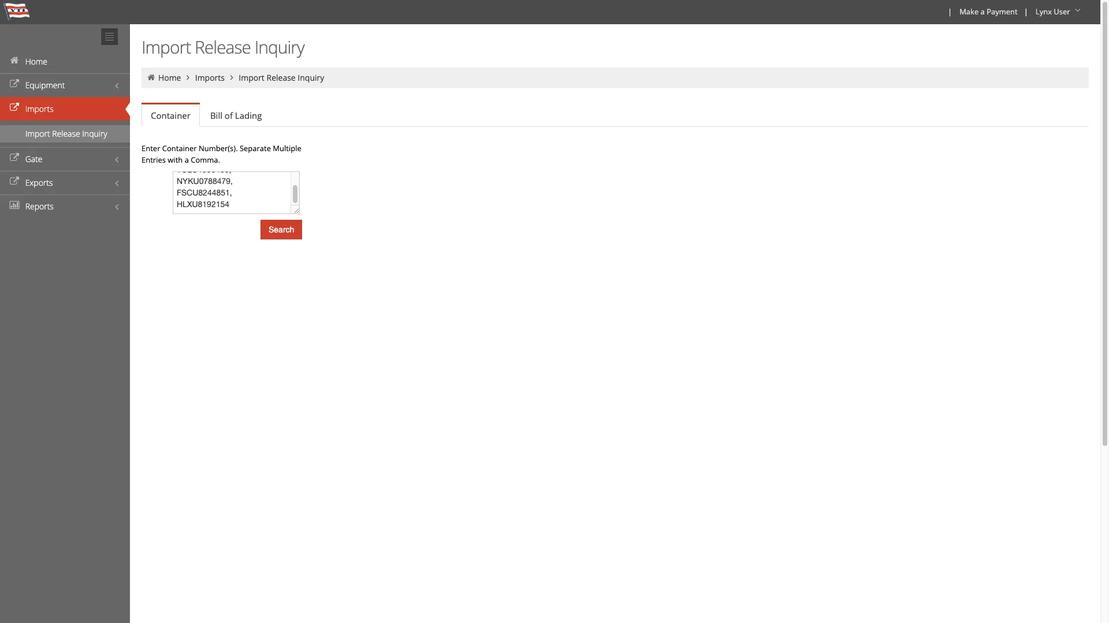 Task type: describe. For each thing, give the bounding box(es) containing it.
enter
[[142, 143, 160, 154]]

external link image for exports
[[9, 178, 20, 186]]

bill of lading link
[[201, 104, 271, 127]]

reports link
[[0, 195, 130, 218]]

lynx user
[[1036, 6, 1070, 17]]

exports link
[[0, 171, 130, 195]]

separate
[[240, 143, 271, 154]]

0 vertical spatial import release inquiry
[[142, 35, 304, 59]]

container inside enter container number(s).  separate multiple entries with a comma.
[[162, 143, 197, 154]]

a inside enter container number(s).  separate multiple entries with a comma.
[[185, 155, 189, 165]]

0 horizontal spatial imports
[[25, 103, 54, 114]]

1 angle right image from the left
[[183, 73, 193, 81]]

lynx
[[1036, 6, 1052, 17]]

external link image for imports
[[9, 104, 20, 112]]

exports
[[25, 177, 53, 188]]

1 vertical spatial home
[[158, 72, 181, 83]]

0 horizontal spatial home link
[[0, 50, 130, 73]]

0 vertical spatial home
[[25, 56, 47, 67]]

import for the bottom import release inquiry link
[[25, 128, 50, 139]]

bar chart image
[[9, 202, 20, 210]]

multiple
[[273, 143, 301, 154]]

container inside container link
[[151, 110, 191, 121]]

of
[[225, 110, 233, 121]]

1 horizontal spatial home link
[[158, 72, 181, 83]]

gate link
[[0, 147, 130, 171]]

1 vertical spatial import release inquiry link
[[0, 125, 130, 143]]

1 vertical spatial home image
[[146, 73, 156, 81]]

import for import release inquiry link to the right
[[239, 72, 265, 83]]

import release inquiry for import release inquiry link to the right
[[239, 72, 324, 83]]

equipment link
[[0, 73, 130, 97]]

1 | from the left
[[948, 6, 952, 17]]

1 horizontal spatial imports link
[[195, 72, 225, 83]]

release for the bottom import release inquiry link
[[52, 128, 80, 139]]

search button
[[261, 220, 302, 240]]

user
[[1054, 6, 1070, 17]]

bill of lading
[[210, 110, 262, 121]]

lading
[[235, 110, 262, 121]]

gate
[[25, 154, 42, 165]]

0 vertical spatial import
[[142, 35, 191, 59]]



Task type: vqa. For each thing, say whether or not it's contained in the screenshot.
"Import" in Import Release Inquiry link
no



Task type: locate. For each thing, give the bounding box(es) containing it.
0 vertical spatial external link image
[[9, 80, 20, 88]]

home link up container link
[[158, 72, 181, 83]]

home up equipment
[[25, 56, 47, 67]]

1 horizontal spatial home image
[[146, 73, 156, 81]]

1 vertical spatial import
[[239, 72, 265, 83]]

import release inquiry for the bottom import release inquiry link
[[25, 128, 107, 139]]

make
[[960, 6, 979, 17]]

make a payment
[[960, 6, 1018, 17]]

1 horizontal spatial a
[[981, 6, 985, 17]]

0 vertical spatial imports
[[195, 72, 225, 83]]

number(s).
[[199, 143, 238, 154]]

payment
[[987, 6, 1018, 17]]

home image up container link
[[146, 73, 156, 81]]

2 horizontal spatial release
[[267, 72, 296, 83]]

import
[[142, 35, 191, 59], [239, 72, 265, 83], [25, 128, 50, 139]]

equipment
[[25, 80, 65, 91]]

0 vertical spatial external link image
[[9, 104, 20, 112]]

external link image left equipment
[[9, 80, 20, 88]]

angle right image
[[183, 73, 193, 81], [227, 73, 237, 81]]

0 vertical spatial import release inquiry link
[[239, 72, 324, 83]]

a right with
[[185, 155, 189, 165]]

imports down equipment
[[25, 103, 54, 114]]

2 vertical spatial import
[[25, 128, 50, 139]]

| left make
[[948, 6, 952, 17]]

entries
[[142, 155, 166, 165]]

1 vertical spatial imports
[[25, 103, 54, 114]]

a
[[981, 6, 985, 17], [185, 155, 189, 165]]

None text field
[[173, 172, 300, 214]]

container
[[151, 110, 191, 121], [162, 143, 197, 154]]

import release inquiry link up lading
[[239, 72, 324, 83]]

imports link down equipment
[[0, 97, 130, 121]]

angle down image
[[1072, 6, 1084, 14]]

2 external link image from the top
[[9, 178, 20, 186]]

2 horizontal spatial import
[[239, 72, 265, 83]]

reports
[[25, 201, 54, 212]]

imports link up bill at top
[[195, 72, 225, 83]]

1 vertical spatial external link image
[[9, 154, 20, 162]]

2 | from the left
[[1024, 6, 1028, 17]]

container up enter
[[151, 110, 191, 121]]

home
[[25, 56, 47, 67], [158, 72, 181, 83]]

1 vertical spatial inquiry
[[298, 72, 324, 83]]

inquiry inside import release inquiry link
[[82, 128, 107, 139]]

external link image down equipment link
[[9, 104, 20, 112]]

external link image inside exports link
[[9, 178, 20, 186]]

2 vertical spatial release
[[52, 128, 80, 139]]

external link image for gate
[[9, 154, 20, 162]]

make a payment link
[[954, 0, 1022, 24]]

1 horizontal spatial import release inquiry link
[[239, 72, 324, 83]]

bill
[[210, 110, 222, 121]]

home image up equipment link
[[9, 57, 20, 65]]

import release inquiry link
[[239, 72, 324, 83], [0, 125, 130, 143]]

with
[[168, 155, 183, 165]]

external link image inside the gate link
[[9, 154, 20, 162]]

1 horizontal spatial angle right image
[[227, 73, 237, 81]]

0 vertical spatial a
[[981, 6, 985, 17]]

1 horizontal spatial home
[[158, 72, 181, 83]]

a right make
[[981, 6, 985, 17]]

0 vertical spatial inquiry
[[255, 35, 304, 59]]

release for import release inquiry link to the right
[[267, 72, 296, 83]]

comma.
[[191, 155, 220, 165]]

1 horizontal spatial import
[[142, 35, 191, 59]]

0 vertical spatial home image
[[9, 57, 20, 65]]

inquiry for import release inquiry link to the right
[[298, 72, 324, 83]]

external link image
[[9, 80, 20, 88], [9, 154, 20, 162]]

2 angle right image from the left
[[227, 73, 237, 81]]

release
[[195, 35, 251, 59], [267, 72, 296, 83], [52, 128, 80, 139]]

0 horizontal spatial angle right image
[[183, 73, 193, 81]]

enter container number(s).  separate multiple entries with a comma.
[[142, 143, 301, 165]]

1 vertical spatial external link image
[[9, 178, 20, 186]]

1 vertical spatial imports link
[[0, 97, 130, 121]]

inquiry
[[255, 35, 304, 59], [298, 72, 324, 83], [82, 128, 107, 139]]

angle right image up of
[[227, 73, 237, 81]]

| left lynx at the top right of the page
[[1024, 6, 1028, 17]]

1 external link image from the top
[[9, 104, 20, 112]]

2 vertical spatial import release inquiry
[[25, 128, 107, 139]]

0 horizontal spatial a
[[185, 155, 189, 165]]

import release inquiry
[[142, 35, 304, 59], [239, 72, 324, 83], [25, 128, 107, 139]]

1 vertical spatial import release inquiry
[[239, 72, 324, 83]]

imports up bill at top
[[195, 72, 225, 83]]

home image
[[9, 57, 20, 65], [146, 73, 156, 81]]

external link image up bar chart image
[[9, 178, 20, 186]]

a inside make a payment link
[[981, 6, 985, 17]]

1 horizontal spatial |
[[1024, 6, 1028, 17]]

|
[[948, 6, 952, 17], [1024, 6, 1028, 17]]

1 vertical spatial a
[[185, 155, 189, 165]]

0 horizontal spatial release
[[52, 128, 80, 139]]

0 horizontal spatial import release inquiry link
[[0, 125, 130, 143]]

angle right image up container link
[[183, 73, 193, 81]]

1 vertical spatial container
[[162, 143, 197, 154]]

home up container link
[[158, 72, 181, 83]]

external link image
[[9, 104, 20, 112], [9, 178, 20, 186]]

external link image inside equipment link
[[9, 80, 20, 88]]

external link image left gate
[[9, 154, 20, 162]]

1 horizontal spatial imports
[[195, 72, 225, 83]]

lynx user link
[[1031, 0, 1088, 24]]

search
[[269, 225, 294, 235]]

1 external link image from the top
[[9, 80, 20, 88]]

2 external link image from the top
[[9, 154, 20, 162]]

import release inquiry link up the gate link
[[0, 125, 130, 143]]

0 vertical spatial container
[[151, 110, 191, 121]]

0 vertical spatial release
[[195, 35, 251, 59]]

0 vertical spatial imports link
[[195, 72, 225, 83]]

imports link
[[195, 72, 225, 83], [0, 97, 130, 121]]

home link
[[0, 50, 130, 73], [158, 72, 181, 83]]

container up with
[[162, 143, 197, 154]]

inquiry for the bottom import release inquiry link
[[82, 128, 107, 139]]

imports
[[195, 72, 225, 83], [25, 103, 54, 114]]

1 vertical spatial release
[[267, 72, 296, 83]]

2 vertical spatial inquiry
[[82, 128, 107, 139]]

1 horizontal spatial release
[[195, 35, 251, 59]]

0 horizontal spatial import
[[25, 128, 50, 139]]

0 horizontal spatial imports link
[[0, 97, 130, 121]]

container link
[[142, 105, 200, 127]]

0 horizontal spatial home
[[25, 56, 47, 67]]

external link image for equipment
[[9, 80, 20, 88]]

0 horizontal spatial home image
[[9, 57, 20, 65]]

home link up equipment
[[0, 50, 130, 73]]

0 horizontal spatial |
[[948, 6, 952, 17]]



